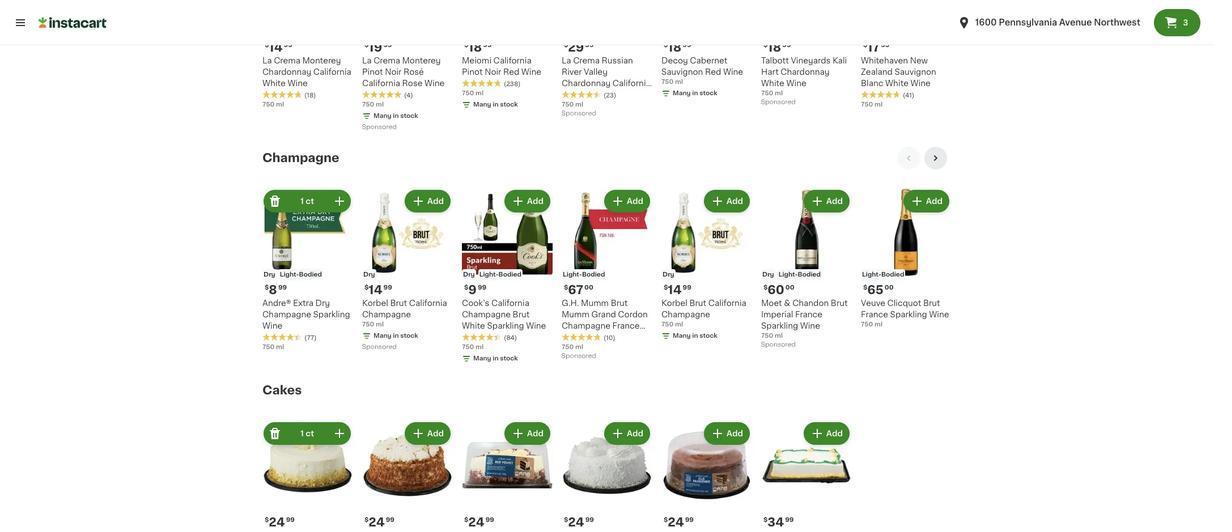 Task type: locate. For each thing, give the bounding box(es) containing it.
1 horizontal spatial monterey
[[402, 57, 441, 65]]

kali
[[833, 57, 847, 65]]

sauvignon inside whitehaven new zealand sauvignon blanc white wine
[[895, 68, 937, 76]]

crema
[[274, 57, 300, 65], [374, 57, 400, 65], [573, 57, 600, 65]]

2 light-bodied from the left
[[862, 272, 905, 278]]

wine inside veuve clicquot brut france sparkling wine 750 ml
[[929, 311, 949, 319]]

bodied up chandon
[[798, 272, 821, 278]]

1 horizontal spatial korbel
[[662, 300, 688, 308]]

veuve clicquot brut france sparkling wine 750 ml
[[861, 300, 949, 328]]

item carousel region containing champagne
[[263, 147, 952, 370]]

2 monterey from the left
[[402, 57, 441, 65]]

750 ml down the cook's
[[462, 344, 484, 351]]

00 right 65
[[885, 285, 894, 291]]

light- for 60
[[779, 272, 798, 278]]

2 $ 18 99 from the left
[[664, 42, 691, 54]]

2 item carousel region from the top
[[263, 380, 952, 527]]

$ inside the $ 67 00
[[564, 285, 568, 291]]

99 inside $ 19 99
[[384, 42, 392, 48]]

california up (23)
[[613, 80, 651, 88]]

whitehaven
[[861, 57, 908, 65]]

cook's california champagne brut white sparkling wine
[[462, 300, 546, 330]]

2 18 from the left
[[668, 42, 682, 54]]

2 korbel from the left
[[662, 300, 688, 308]]

4 light- from the left
[[779, 272, 798, 278]]

la for 19
[[362, 57, 372, 65]]

3 dry light-bodied from the left
[[763, 272, 821, 278]]

750 inside veuve clicquot brut france sparkling wine 750 ml
[[861, 322, 873, 328]]

product group containing 60
[[761, 188, 852, 351]]

2 light- from the left
[[479, 272, 499, 278]]

0 horizontal spatial chardonnay
[[263, 68, 311, 76]]

mumm
[[581, 300, 609, 308], [562, 311, 590, 319]]

wine inside meiomi california pinot noir red wine
[[522, 68, 542, 76]]

chardonnay inside the talbott vineyards kali hart chardonnay white wine 750 ml
[[781, 68, 830, 76]]

bodied up the $ 65 00
[[882, 272, 905, 278]]

dry light-bodied up $ 60 00
[[763, 272, 821, 278]]

00 inside the $ 67 00
[[585, 285, 594, 291]]

sparkling down clicquot
[[890, 311, 927, 319]]

2 crema from the left
[[374, 57, 400, 65]]

1 18 from the left
[[469, 42, 482, 54]]

california inside meiomi california pinot noir red wine
[[494, 57, 532, 65]]

chandon
[[793, 300, 829, 308]]

(84)
[[504, 335, 517, 342]]

9
[[469, 284, 477, 296]]

99 inside $ 9 99
[[478, 285, 487, 291]]

1 horizontal spatial crema
[[374, 57, 400, 65]]

4 bodied from the left
[[798, 272, 821, 278]]

1 horizontal spatial 18
[[668, 42, 682, 54]]

wine
[[522, 68, 542, 76], [723, 68, 743, 76], [288, 80, 308, 88], [425, 80, 445, 88], [787, 80, 807, 88], [911, 80, 931, 88], [587, 91, 607, 99], [929, 311, 949, 319], [263, 322, 283, 330], [526, 322, 546, 330], [800, 322, 820, 330], [601, 334, 621, 342]]

brut
[[390, 300, 407, 308], [611, 300, 628, 308], [690, 300, 707, 308], [831, 300, 848, 308], [924, 300, 940, 308], [513, 311, 530, 319]]

0 horizontal spatial light-bodied
[[563, 272, 605, 278]]

14
[[269, 42, 283, 54], [369, 284, 382, 296], [668, 284, 682, 296]]

hart
[[761, 68, 779, 76]]

750 ml for 18
[[462, 90, 484, 97]]

crema for 14
[[274, 57, 300, 65]]

2 horizontal spatial la
[[562, 57, 571, 65]]

in
[[692, 90, 698, 97], [493, 102, 499, 108], [393, 113, 399, 119], [393, 333, 399, 339], [692, 333, 698, 339], [493, 356, 499, 362]]

1 horizontal spatial france
[[795, 311, 823, 319]]

0 horizontal spatial $ 18 99
[[464, 42, 492, 54]]

0 vertical spatial 1 ct
[[300, 198, 314, 205]]

2 horizontal spatial dry light-bodied
[[763, 272, 821, 278]]

2 horizontal spatial 00
[[885, 285, 894, 291]]

$ inside the $ 65 00
[[863, 285, 868, 291]]

0 horizontal spatial france
[[613, 322, 640, 330]]

$ 18 99 up talbott
[[764, 42, 791, 54]]

andre®
[[263, 300, 291, 308]]

1 vertical spatial mumm
[[562, 311, 590, 319]]

ml inside moet & chandon brut imperial france sparkling wine 750 ml
[[775, 333, 783, 339]]

1 1 from the top
[[300, 198, 304, 205]]

3 00 from the left
[[885, 285, 894, 291]]

dry light-bodied up $ 8 99
[[264, 272, 322, 278]]

sauvignon
[[662, 68, 703, 76], [895, 68, 937, 76]]

france
[[795, 311, 823, 319], [861, 311, 888, 319], [613, 322, 640, 330]]

750 ml down g.h. mumm brut mumm grand cordon champagne france sparkling wine
[[562, 344, 583, 351]]

18 up talbott
[[768, 42, 781, 54]]

1 la from the left
[[263, 57, 272, 65]]

white for chardonnay
[[263, 80, 286, 88]]

sparkling inside moet & chandon brut imperial france sparkling wine 750 ml
[[761, 322, 798, 330]]

chardonnay inside la crema russian river valley chardonnay california white wine
[[562, 80, 611, 88]]

bodied up extra
[[299, 272, 322, 278]]

zealand
[[861, 68, 893, 76]]

750 ml for 8
[[263, 344, 284, 351]]

$ inside $ 19 99
[[365, 42, 369, 48]]

$ 18 99
[[464, 42, 492, 54], [664, 42, 691, 54], [764, 42, 791, 54]]

crema inside la crema monterey pinot noir rosé california rose wine
[[374, 57, 400, 65]]

0 horizontal spatial korbel brut california champagne 750 ml
[[362, 300, 447, 328]]

product group containing 67
[[562, 188, 653, 363]]

1 horizontal spatial chardonnay
[[562, 80, 611, 88]]

00 for 60
[[786, 285, 795, 291]]

1 vertical spatial ct
[[306, 430, 314, 438]]

(4)
[[404, 93, 413, 99]]

talbott
[[761, 57, 789, 65]]

3 la from the left
[[562, 57, 571, 65]]

2 1 ct from the top
[[300, 430, 314, 438]]

remove andre® extra dry champagne sparkling wine image
[[268, 195, 282, 208]]

russian
[[602, 57, 633, 65]]

0 horizontal spatial dry light-bodied
[[264, 272, 322, 278]]

1 vertical spatial item carousel region
[[263, 380, 952, 527]]

sparkling
[[313, 311, 350, 319], [890, 311, 927, 319], [487, 322, 524, 330], [761, 322, 798, 330], [562, 334, 599, 342]]

3 $ 18 99 from the left
[[764, 42, 791, 54]]

2 00 from the left
[[786, 285, 795, 291]]

cabernet
[[690, 57, 728, 65]]

monterey up rosé
[[402, 57, 441, 65]]

sparkling left '(10)'
[[562, 334, 599, 342]]

cordon
[[618, 311, 648, 319]]

750 ml
[[462, 90, 484, 97], [263, 102, 284, 108], [362, 102, 384, 108], [562, 102, 583, 108], [861, 102, 883, 108], [263, 344, 284, 351], [462, 344, 484, 351], [562, 344, 583, 351]]

light- up $ 60 00
[[779, 272, 798, 278]]

2 horizontal spatial 18
[[768, 42, 781, 54]]

bodied for 60
[[798, 272, 821, 278]]

$ 18 99 up decoy on the right top of the page
[[664, 42, 691, 54]]

dry light-bodied for 60
[[763, 272, 821, 278]]

1 horizontal spatial la
[[362, 57, 372, 65]]

0 horizontal spatial la
[[263, 57, 272, 65]]

1 ct right 'remove harris teeter™ 3-layer lemon cake' icon
[[300, 430, 314, 438]]

1 horizontal spatial 00
[[786, 285, 795, 291]]

$ 18 99 up meiomi
[[464, 42, 492, 54]]

dry light-bodied for 9
[[463, 272, 522, 278]]

0 vertical spatial ct
[[306, 198, 314, 205]]

1 horizontal spatial dry light-bodied
[[463, 272, 522, 278]]

la crema monterey pinot noir rosé california rose wine
[[362, 57, 445, 88]]

stock
[[700, 90, 718, 97], [500, 102, 518, 108], [400, 113, 418, 119], [400, 333, 418, 339], [700, 333, 718, 339], [500, 356, 518, 362]]

18
[[469, 42, 482, 54], [668, 42, 682, 54], [768, 42, 781, 54]]

750 ml for 17
[[861, 102, 883, 108]]

light-bodied up the $ 65 00
[[862, 272, 905, 278]]

1 vertical spatial 1
[[300, 430, 304, 438]]

g.h.
[[562, 300, 579, 308]]

river
[[562, 68, 582, 76]]

champagne inside g.h. mumm brut mumm grand cordon champagne france sparkling wine
[[562, 322, 611, 330]]

1 sauvignon from the left
[[662, 68, 703, 76]]

noir down meiomi
[[485, 68, 501, 76]]

white
[[263, 80, 286, 88], [761, 80, 785, 88], [886, 80, 909, 88], [562, 91, 585, 99], [462, 322, 485, 330]]

sponsored badge image
[[761, 99, 796, 106], [562, 110, 596, 117], [362, 124, 397, 131], [761, 342, 796, 348], [362, 344, 397, 351], [562, 353, 596, 360]]

light- up 67 in the left bottom of the page
[[563, 272, 582, 278]]

1 horizontal spatial sauvignon
[[895, 68, 937, 76]]

1 ct for 99
[[300, 430, 314, 438]]

1 horizontal spatial pinot
[[462, 68, 483, 76]]

750 ml down la crema monterey chardonnay california white wine
[[263, 102, 284, 108]]

18 for meiomi california pinot noir red wine
[[469, 42, 482, 54]]

2 red from the left
[[705, 68, 721, 76]]

white inside the talbott vineyards kali hart chardonnay white wine 750 ml
[[761, 80, 785, 88]]

california inside la crema russian river valley chardonnay california white wine
[[613, 80, 651, 88]]

light- up $ 8 99
[[280, 272, 299, 278]]

wine inside decoy cabernet sauvignon red wine 750 ml
[[723, 68, 743, 76]]

mumm up grand
[[581, 300, 609, 308]]

0 horizontal spatial pinot
[[362, 68, 383, 76]]

chardonnay down vineyards
[[781, 68, 830, 76]]

product group
[[362, 0, 453, 133], [562, 0, 653, 120], [761, 0, 852, 109], [263, 188, 353, 352], [362, 188, 453, 353], [462, 188, 553, 366], [562, 188, 653, 363], [662, 188, 752, 343], [761, 188, 852, 351], [861, 188, 952, 330], [263, 420, 353, 527], [362, 420, 453, 527], [462, 420, 553, 527], [562, 420, 653, 527], [662, 420, 752, 527], [761, 420, 852, 527]]

1 crema from the left
[[274, 57, 300, 65]]

light-
[[280, 272, 299, 278], [479, 272, 499, 278], [563, 272, 582, 278], [779, 272, 798, 278], [862, 272, 882, 278]]

monterey inside la crema monterey chardonnay california white wine
[[302, 57, 341, 65]]

wine inside whitehaven new zealand sauvignon blanc white wine
[[911, 80, 931, 88]]

1 00 from the left
[[585, 285, 594, 291]]

champagne inside andre® extra dry champagne sparkling wine
[[263, 311, 311, 319]]

crema inside la crema russian river valley chardonnay california white wine
[[573, 57, 600, 65]]

1 right 'remove harris teeter™ 3-layer lemon cake' icon
[[300, 430, 304, 438]]

3 bodied from the left
[[582, 272, 605, 278]]

rosé
[[404, 68, 424, 76]]

france down chandon
[[795, 311, 823, 319]]

1 bodied from the left
[[299, 272, 322, 278]]

$ inside $ 29 99
[[564, 42, 568, 48]]

monterey for 14
[[302, 57, 341, 65]]

1 noir from the left
[[385, 68, 402, 76]]

increment quantity of andre® extra dry champagne sparkling wine image
[[333, 195, 346, 208]]

2 dry light-bodied from the left
[[463, 272, 522, 278]]

monterey up (18)
[[302, 57, 341, 65]]

1 horizontal spatial $ 14 99
[[365, 284, 392, 296]]

sparkling down extra
[[313, 311, 350, 319]]

★★★★★
[[462, 80, 502, 88], [462, 80, 502, 88], [263, 91, 302, 99], [263, 91, 302, 99], [362, 91, 402, 99], [362, 91, 402, 99], [562, 91, 602, 99], [562, 91, 602, 99], [861, 91, 901, 99], [861, 91, 901, 99], [263, 334, 302, 342], [263, 334, 302, 342], [462, 334, 502, 342], [462, 334, 502, 342], [562, 334, 602, 342], [562, 334, 602, 342]]

la inside la crema monterey pinot noir rosé california rose wine
[[362, 57, 372, 65]]

5 bodied from the left
[[882, 272, 905, 278]]

750 ml down meiomi
[[462, 90, 484, 97]]

3 18 from the left
[[768, 42, 781, 54]]

many in stock
[[673, 90, 718, 97], [473, 102, 518, 108], [374, 113, 418, 119], [374, 333, 418, 339], [673, 333, 718, 339], [473, 356, 518, 362]]

many
[[673, 90, 691, 97], [473, 102, 491, 108], [374, 113, 392, 119], [374, 333, 392, 339], [673, 333, 691, 339], [473, 356, 491, 362]]

white inside whitehaven new zealand sauvignon blanc white wine
[[886, 80, 909, 88]]

product group containing 18
[[761, 0, 852, 109]]

california left rose
[[362, 80, 400, 88]]

dry light-bodied
[[264, 272, 322, 278], [463, 272, 522, 278], [763, 272, 821, 278]]

1 light- from the left
[[280, 272, 299, 278]]

99
[[284, 42, 292, 48], [384, 42, 392, 48], [483, 42, 492, 48], [585, 42, 594, 48], [683, 42, 691, 48], [783, 42, 791, 48], [881, 42, 890, 48], [278, 285, 287, 291], [384, 285, 392, 291], [478, 285, 487, 291], [683, 285, 692, 291], [286, 517, 295, 524], [386, 517, 395, 524], [486, 517, 494, 524], [586, 517, 594, 524], [685, 517, 694, 524], [785, 517, 794, 524]]

65
[[868, 284, 884, 296]]

1 vertical spatial 1 ct
[[300, 430, 314, 438]]

instacart logo image
[[39, 16, 107, 29]]

light- up 65
[[862, 272, 882, 278]]

chardonnay
[[263, 68, 311, 76], [781, 68, 830, 76], [562, 80, 611, 88]]

sparkling down imperial
[[761, 322, 798, 330]]

red down cabernet
[[705, 68, 721, 76]]

sparkling inside g.h. mumm brut mumm grand cordon champagne france sparkling wine
[[562, 334, 599, 342]]

ml inside veuve clicquot brut france sparkling wine 750 ml
[[875, 322, 883, 328]]

korbel
[[362, 300, 388, 308], [662, 300, 688, 308]]

1 red from the left
[[503, 68, 520, 76]]

0 vertical spatial item carousel region
[[263, 147, 952, 370]]

750 ml down 'river' on the top of the page
[[562, 102, 583, 108]]

chardonnay inside la crema monterey chardonnay california white wine
[[263, 68, 311, 76]]

france down cordon
[[613, 322, 640, 330]]

korbel brut california champagne 750 ml
[[362, 300, 447, 328], [662, 300, 747, 328]]

00 inside the $ 65 00
[[885, 285, 894, 291]]

white inside la crema monterey chardonnay california white wine
[[263, 80, 286, 88]]

1 for 99
[[300, 430, 304, 438]]

bodied for 8
[[299, 272, 322, 278]]

1 pinot from the left
[[362, 68, 383, 76]]

1 ct right remove andre® extra dry champagne sparkling wine image
[[300, 198, 314, 205]]

meiomi
[[462, 57, 492, 65]]

california up (18)
[[313, 68, 351, 76]]

18 for decoy cabernet sauvignon red wine
[[668, 42, 682, 54]]

1 horizontal spatial light-bodied
[[862, 272, 905, 278]]

pinot inside meiomi california pinot noir red wine
[[462, 68, 483, 76]]

1 right remove andre® extra dry champagne sparkling wine image
[[300, 198, 304, 205]]

0 horizontal spatial noir
[[385, 68, 402, 76]]

2 horizontal spatial france
[[861, 311, 888, 319]]

1 korbel from the left
[[362, 300, 388, 308]]

ct for 750 ml
[[306, 198, 314, 205]]

2 horizontal spatial crema
[[573, 57, 600, 65]]

00 inside $ 60 00
[[786, 285, 795, 291]]

0 vertical spatial 1
[[300, 198, 304, 205]]

99 inside $ 8 99
[[278, 285, 287, 291]]

la
[[263, 57, 272, 65], [362, 57, 372, 65], [562, 57, 571, 65]]

monterey inside la crema monterey pinot noir rosé california rose wine
[[402, 57, 441, 65]]

2 horizontal spatial chardonnay
[[781, 68, 830, 76]]

product group containing 65
[[861, 188, 952, 330]]

item carousel region
[[263, 147, 952, 370], [263, 380, 952, 527]]

00
[[585, 285, 594, 291], [786, 285, 795, 291], [885, 285, 894, 291]]

chardonnay up (18)
[[263, 68, 311, 76]]

1 horizontal spatial red
[[705, 68, 721, 76]]

2 noir from the left
[[485, 68, 501, 76]]

0 horizontal spatial red
[[503, 68, 520, 76]]

monterey for 19
[[402, 57, 441, 65]]

california up (238)
[[494, 57, 532, 65]]

increment quantity of harris teeter™ 3-layer lemon cake image
[[333, 427, 346, 441]]

00 right 60
[[786, 285, 795, 291]]

1 monterey from the left
[[302, 57, 341, 65]]

product group containing 8
[[263, 188, 353, 352]]

dry light-bodied up $ 9 99
[[463, 272, 522, 278]]

extra
[[293, 300, 313, 308]]

la inside la crema monterey chardonnay california white wine
[[263, 57, 272, 65]]

$ 18 99 for talbott vineyards kali hart chardonnay white wine
[[764, 42, 791, 54]]

1 horizontal spatial noir
[[485, 68, 501, 76]]

decoy cabernet sauvignon red wine 750 ml
[[662, 57, 743, 85]]

noir left rosé
[[385, 68, 402, 76]]

1 light-bodied from the left
[[563, 272, 605, 278]]

750 ml up cakes
[[263, 344, 284, 351]]

remove harris teeter™ 3-layer lemon cake image
[[268, 427, 282, 441]]

la crema monterey chardonnay california white wine
[[263, 57, 351, 88]]

la inside la crema russian river valley chardonnay california white wine
[[562, 57, 571, 65]]

pinot
[[362, 68, 383, 76], [462, 68, 483, 76]]

crema inside la crema monterey chardonnay california white wine
[[274, 57, 300, 65]]

1 item carousel region from the top
[[263, 147, 952, 370]]

2 bodied from the left
[[499, 272, 522, 278]]

mumm down the g.h.
[[562, 311, 590, 319]]

1 horizontal spatial $ 18 99
[[664, 42, 691, 54]]

(18)
[[304, 93, 316, 99]]

red up (238)
[[503, 68, 520, 76]]

light-bodied
[[563, 272, 605, 278], [862, 272, 905, 278]]

18 up meiomi
[[469, 42, 482, 54]]

1600 pennsylvania avenue northwest button
[[958, 7, 1141, 39]]

2 ct from the top
[[306, 430, 314, 438]]

750 ml down la crema monterey pinot noir rosé california rose wine
[[362, 102, 384, 108]]

wine inside the talbott vineyards kali hart chardonnay white wine 750 ml
[[787, 80, 807, 88]]

sauvignon down "new"
[[895, 68, 937, 76]]

france inside veuve clicquot brut france sparkling wine 750 ml
[[861, 311, 888, 319]]

pinot down 19
[[362, 68, 383, 76]]

0 horizontal spatial sauvignon
[[662, 68, 703, 76]]

bodied up cook's california champagne brut white sparkling wine in the bottom of the page
[[499, 272, 522, 278]]

3 crema from the left
[[573, 57, 600, 65]]

18 up decoy on the right top of the page
[[668, 42, 682, 54]]

dry
[[264, 272, 275, 278], [363, 272, 375, 278], [463, 272, 475, 278], [663, 272, 675, 278], [763, 272, 774, 278], [316, 300, 330, 308]]

dry light-bodied for 8
[[264, 272, 322, 278]]

0 horizontal spatial 18
[[469, 42, 482, 54]]

pinot down meiomi
[[462, 68, 483, 76]]

1 ct from the top
[[306, 198, 314, 205]]

0 horizontal spatial crema
[[274, 57, 300, 65]]

ct
[[306, 198, 314, 205], [306, 430, 314, 438]]

product group containing 19
[[362, 0, 453, 133]]

red inside decoy cabernet sauvignon red wine 750 ml
[[705, 68, 721, 76]]

1 $ 18 99 from the left
[[464, 42, 492, 54]]

(23)
[[604, 93, 616, 99]]

(41)
[[903, 93, 915, 99]]

decoy
[[662, 57, 688, 65]]

wine inside cook's california champagne brut white sparkling wine
[[526, 322, 546, 330]]

00 right 67 in the left bottom of the page
[[585, 285, 594, 291]]

$ inside the $ 17 99
[[863, 42, 868, 48]]

2 1 from the top
[[300, 430, 304, 438]]

60
[[768, 284, 785, 296]]

noir inside meiomi california pinot noir red wine
[[485, 68, 501, 76]]

red
[[503, 68, 520, 76], [705, 68, 721, 76]]

$ 60 00
[[764, 284, 795, 296]]

france down veuve
[[861, 311, 888, 319]]

1 dry light-bodied from the left
[[264, 272, 322, 278]]

sparkling up (84)
[[487, 322, 524, 330]]

brut inside moet & chandon brut imperial france sparkling wine 750 ml
[[831, 300, 848, 308]]

2 la from the left
[[362, 57, 372, 65]]

light- for 9
[[479, 272, 499, 278]]

0 horizontal spatial $ 14 99
[[265, 42, 292, 54]]

1 horizontal spatial korbel brut california champagne 750 ml
[[662, 300, 747, 328]]

crema for 29
[[573, 57, 600, 65]]

california right the cook's
[[491, 300, 530, 308]]

champagne
[[263, 152, 339, 164], [263, 311, 311, 319], [362, 311, 411, 319], [462, 311, 511, 319], [662, 311, 710, 319], [562, 322, 611, 330]]

ct left increment quantity of andre® extra dry champagne sparkling wine image
[[306, 198, 314, 205]]

bodied
[[299, 272, 322, 278], [499, 272, 522, 278], [582, 272, 605, 278], [798, 272, 821, 278], [882, 272, 905, 278]]

sauvignon down decoy on the right top of the page
[[662, 68, 703, 76]]

2 horizontal spatial $ 18 99
[[764, 42, 791, 54]]

add
[[427, 198, 444, 205], [527, 198, 544, 205], [627, 198, 644, 205], [727, 198, 743, 205], [827, 198, 843, 205], [926, 198, 943, 205], [427, 430, 444, 438], [527, 430, 544, 438], [627, 430, 644, 438], [727, 430, 743, 438], [827, 430, 843, 438]]

$ 18 99 for meiomi california pinot noir red wine
[[464, 42, 492, 54]]

cook's
[[462, 300, 489, 308]]

light-bodied up the $ 67 00 at the bottom left of the page
[[563, 272, 605, 278]]

light-bodied for 65
[[862, 272, 905, 278]]

grand
[[592, 311, 616, 319]]

ct left increment quantity of harris teeter™ 3-layer lemon cake image
[[306, 430, 314, 438]]

whitehaven new zealand sauvignon blanc white wine
[[861, 57, 937, 88]]

0 horizontal spatial monterey
[[302, 57, 341, 65]]

2 sauvignon from the left
[[895, 68, 937, 76]]

1 horizontal spatial 14
[[369, 284, 382, 296]]

white inside cook's california champagne brut white sparkling wine
[[462, 322, 485, 330]]

champagne inside cook's california champagne brut white sparkling wine
[[462, 311, 511, 319]]

750 ml down the blanc
[[861, 102, 883, 108]]

light- up $ 9 99
[[479, 272, 499, 278]]

white inside la crema russian river valley chardonnay california white wine
[[562, 91, 585, 99]]

0 horizontal spatial korbel
[[362, 300, 388, 308]]

bodied up the $ 67 00 at the bottom left of the page
[[582, 272, 605, 278]]

2 pinot from the left
[[462, 68, 483, 76]]

product group containing 1 ct
[[263, 420, 353, 527]]

item carousel region containing cakes
[[263, 380, 952, 527]]

avenue
[[1060, 18, 1092, 27]]

pennsylvania
[[999, 18, 1057, 27]]

2 horizontal spatial 14
[[668, 284, 682, 296]]

chardonnay down the valley
[[562, 80, 611, 88]]

1 1 ct from the top
[[300, 198, 314, 205]]

1
[[300, 198, 304, 205], [300, 430, 304, 438]]

750 inside moet & chandon brut imperial france sparkling wine 750 ml
[[761, 333, 774, 339]]

dry inside andre® extra dry champagne sparkling wine
[[316, 300, 330, 308]]

0 horizontal spatial 00
[[585, 285, 594, 291]]



Task type: vqa. For each thing, say whether or not it's contained in the screenshot.
oz within the "ARROWHEAD MILLS WHOLE GRAIN ORGANIC POPCORN 28 OZ"
no



Task type: describe. For each thing, give the bounding box(es) containing it.
00 for 65
[[885, 285, 894, 291]]

moet & chandon brut imperial france sparkling wine 750 ml
[[761, 300, 848, 339]]

17
[[868, 42, 880, 54]]

$ 8 99
[[265, 284, 287, 296]]

750 inside decoy cabernet sauvignon red wine 750 ml
[[662, 79, 674, 85]]

ct for 99
[[306, 430, 314, 438]]

wine inside la crema monterey chardonnay california white wine
[[288, 80, 308, 88]]

0 horizontal spatial 14
[[269, 42, 283, 54]]

750 ml for 29
[[562, 102, 583, 108]]

$ inside $ 9 99
[[464, 285, 469, 291]]

1 for 750 ml
[[300, 198, 304, 205]]

la crema russian river valley chardonnay california white wine
[[562, 57, 651, 99]]

california inside cook's california champagne brut white sparkling wine
[[491, 300, 530, 308]]

2 korbel brut california champagne 750 ml from the left
[[662, 300, 747, 328]]

rose
[[402, 80, 423, 88]]

light-bodied for 67
[[563, 272, 605, 278]]

california left the cook's
[[409, 300, 447, 308]]

wine inside la crema russian river valley chardonnay california white wine
[[587, 91, 607, 99]]

sparkling inside cook's california champagne brut white sparkling wine
[[487, 322, 524, 330]]

$ 29 99
[[564, 42, 594, 54]]

&
[[784, 300, 791, 308]]

(77)
[[304, 335, 317, 342]]

california inside la crema monterey chardonnay california white wine
[[313, 68, 351, 76]]

1600
[[976, 18, 997, 27]]

moet
[[761, 300, 782, 308]]

(10)
[[604, 335, 616, 342]]

18 for talbott vineyards kali hart chardonnay white wine
[[768, 42, 781, 54]]

la for 14
[[263, 57, 272, 65]]

8
[[269, 284, 277, 296]]

brut inside g.h. mumm brut mumm grand cordon champagne france sparkling wine
[[611, 300, 628, 308]]

750 inside the talbott vineyards kali hart chardonnay white wine 750 ml
[[761, 90, 774, 97]]

wine inside la crema monterey pinot noir rosé california rose wine
[[425, 80, 445, 88]]

67
[[568, 284, 583, 296]]

france inside moet & chandon brut imperial france sparkling wine 750 ml
[[795, 311, 823, 319]]

blanc
[[861, 80, 884, 88]]

northwest
[[1094, 18, 1141, 27]]

meiomi california pinot noir red wine
[[462, 57, 542, 76]]

wine inside andre® extra dry champagne sparkling wine
[[263, 322, 283, 330]]

red inside meiomi california pinot noir red wine
[[503, 68, 520, 76]]

$ inside $ 8 99
[[265, 285, 269, 291]]

california inside la crema monterey pinot noir rosé california rose wine
[[362, 80, 400, 88]]

pinot inside la crema monterey pinot noir rosé california rose wine
[[362, 68, 383, 76]]

750 ml for 14
[[263, 102, 284, 108]]

bodied for 9
[[499, 272, 522, 278]]

brut inside veuve clicquot brut france sparkling wine 750 ml
[[924, 300, 940, 308]]

andre® extra dry champagne sparkling wine
[[263, 300, 350, 330]]

$ 67 00
[[564, 284, 594, 296]]

imperial
[[761, 311, 793, 319]]

brut inside cook's california champagne brut white sparkling wine
[[513, 311, 530, 319]]

light- for 8
[[280, 272, 299, 278]]

3 light- from the left
[[563, 272, 582, 278]]

ml inside the talbott vineyards kali hart chardonnay white wine 750 ml
[[775, 90, 783, 97]]

sauvignon inside decoy cabernet sauvignon red wine 750 ml
[[662, 68, 703, 76]]

$ 65 00
[[863, 284, 894, 296]]

0 vertical spatial mumm
[[581, 300, 609, 308]]

france inside g.h. mumm brut mumm grand cordon champagne france sparkling wine
[[613, 322, 640, 330]]

wine inside g.h. mumm brut mumm grand cordon champagne france sparkling wine
[[601, 334, 621, 342]]

00 for 67
[[585, 285, 594, 291]]

white for sauvignon
[[886, 80, 909, 88]]

1 korbel brut california champagne 750 ml from the left
[[362, 300, 447, 328]]

veuve
[[861, 300, 886, 308]]

valley
[[584, 68, 608, 76]]

new
[[910, 57, 928, 65]]

$ 9 99
[[464, 284, 487, 296]]

noir inside la crema monterey pinot noir rosé california rose wine
[[385, 68, 402, 76]]

750 ml for 19
[[362, 102, 384, 108]]

5 light- from the left
[[862, 272, 882, 278]]

29
[[568, 42, 584, 54]]

$ 19 99
[[365, 42, 392, 54]]

$ 17 99
[[863, 42, 890, 54]]

1600 pennsylvania avenue northwest
[[976, 18, 1141, 27]]

1 ct for 750 ml
[[300, 198, 314, 205]]

white for hart
[[761, 80, 785, 88]]

99 inside $ 29 99
[[585, 42, 594, 48]]

la for 29
[[562, 57, 571, 65]]

3
[[1183, 19, 1189, 27]]

product group containing 29
[[562, 0, 653, 120]]

wine inside moet & chandon brut imperial france sparkling wine 750 ml
[[800, 322, 820, 330]]

99 inside the $ 17 99
[[881, 42, 890, 48]]

cakes
[[263, 385, 302, 397]]

clicquot
[[888, 300, 922, 308]]

(238)
[[504, 81, 521, 88]]

2 horizontal spatial $ 14 99
[[664, 284, 692, 296]]

$ inside $ 60 00
[[764, 285, 768, 291]]

$ 18 99 for decoy cabernet sauvignon red wine
[[664, 42, 691, 54]]

product group containing 9
[[462, 188, 553, 366]]

ml inside decoy cabernet sauvignon red wine 750 ml
[[675, 79, 683, 85]]

sparkling inside andre® extra dry champagne sparkling wine
[[313, 311, 350, 319]]

750 ml for 67
[[562, 344, 583, 351]]

vineyards
[[791, 57, 831, 65]]

3 button
[[1154, 9, 1201, 36]]

750 ml for 9
[[462, 344, 484, 351]]

sparkling inside veuve clicquot brut france sparkling wine 750 ml
[[890, 311, 927, 319]]

g.h. mumm brut mumm grand cordon champagne france sparkling wine
[[562, 300, 648, 342]]

crema for 19
[[374, 57, 400, 65]]

california left "moet"
[[709, 300, 747, 308]]

19
[[369, 42, 382, 54]]

talbott vineyards kali hart chardonnay white wine 750 ml
[[761, 57, 847, 97]]



